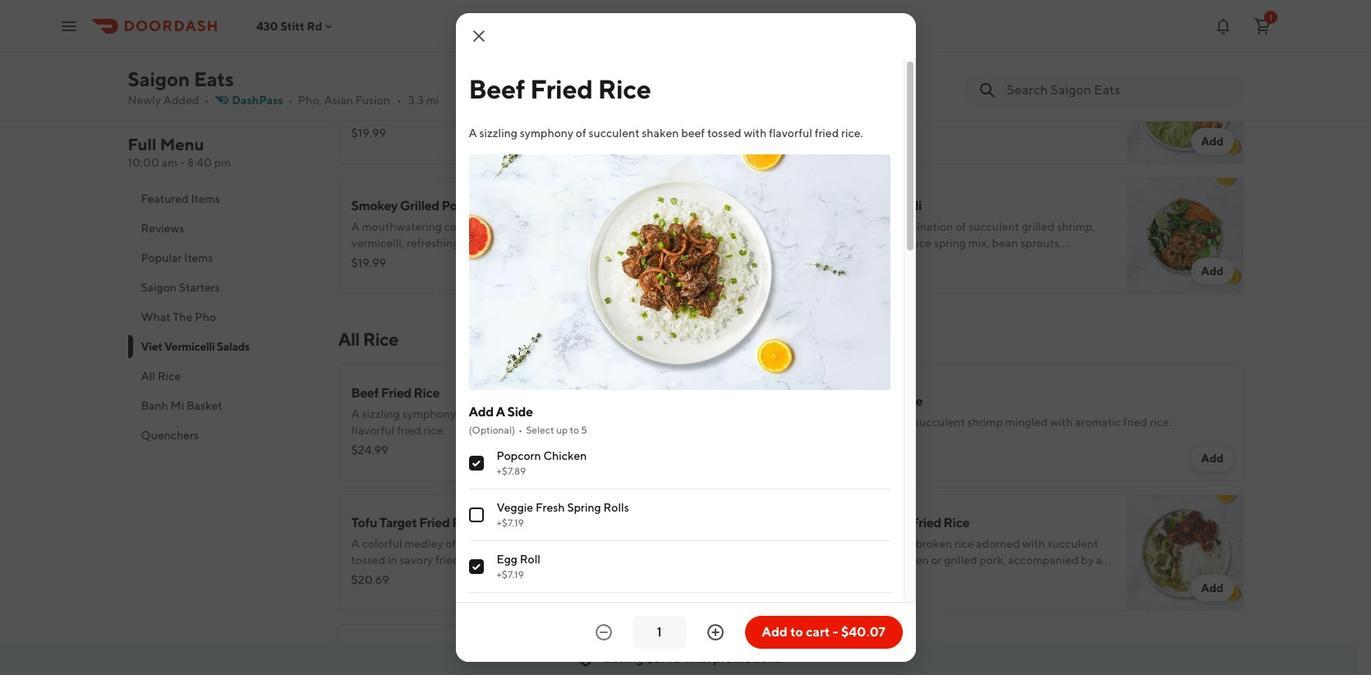 Task type: locate. For each thing, give the bounding box(es) containing it.
cucumber, down beef,
[[548, 107, 603, 120]]

topped down the scrumptious
[[811, 270, 849, 283]]

shrimp
[[968, 416, 1003, 429]]

0 horizontal spatial beef
[[564, 408, 588, 421]]

a left side at left bottom
[[496, 405, 505, 420]]

viet down what
[[141, 340, 162, 353]]

0 vertical spatial shrimply
[[811, 198, 862, 214]]

all rice button
[[128, 362, 318, 391]]

refreshing inside smokey grilled pork vermicelli a mouthwatering combination of juicy grilled pork, vermicelli, refreshing lettuce spring mix, bean sprouts, cucumber, carrot, fragrant mint, pineapple, all garnished with crunchy peanuts and fresh scallions.
[[407, 237, 460, 250]]

symphony
[[520, 127, 574, 140], [402, 408, 456, 421], [540, 554, 594, 567]]

1 vertical spatial tossed
[[590, 408, 624, 421]]

pork
[[442, 198, 469, 214], [351, 645, 378, 661]]

mint, right fragrant
[[489, 253, 515, 266]]

1 vertical spatial all rice
[[141, 370, 181, 383]]

items
[[191, 192, 220, 205], [184, 251, 213, 265]]

and inside shrimply vermicelli a scrumptious combination of succulent grilled shrimp, vermicelli, fresh lettuce spring mix, bean sprouts, cucumber, carrot, aromatic mint, sweet pineapple, all topped with a delightful mix of peanuts and scallions.
[[1016, 270, 1036, 283]]

of right plate
[[964, 90, 974, 104]]

peanuts inside smokey grilled pork vermicelli a mouthwatering combination of juicy grilled pork, vermicelli, refreshing lettuce spring mix, bean sprouts, cucumber, carrot, fragrant mint, pineapple, all garnished with crunchy peanuts and fresh scallions.
[[421, 270, 463, 283]]

1 combination from the left
[[444, 220, 510, 233]]

to inside button
[[791, 625, 803, 640]]

pork down $20.69
[[351, 645, 378, 661]]

refreshing down plate
[[904, 123, 957, 136]]

+$7.19 down creating
[[497, 569, 524, 581]]

0 horizontal spatial crisp
[[351, 107, 376, 120]]

saigon starters button
[[128, 273, 318, 302]]

chicken up mosaic
[[861, 515, 909, 531]]

2 combination from the left
[[888, 220, 954, 233]]

grilled inside bo beef vermicelli a delectable dish featuring savory grilled beef, vermicelli, crisp lettuce spring mix, bean sprouts, cucumber, carrot, mint, pineapple, all beautifully finished with a topping of crunchy peanuts and flavorful scallions.
[[530, 90, 563, 104]]

a inside shrimply vermicelli a scrumptious combination of succulent grilled shrimp, vermicelli, fresh lettuce spring mix, bean sprouts, cucumber, carrot, aromatic mint, sweet pineapple, all topped with a delightful mix of peanuts and scallions.
[[811, 220, 819, 233]]

2 vertical spatial sweet
[[993, 570, 1024, 583]]

1 horizontal spatial all rice
[[338, 329, 399, 350]]

of inside beef fried rice a sizzling symphony of succulent shaken beef tossed with flavorful fried rice. $24.99
[[458, 408, 469, 421]]

peanuts inside shrimply vermicelli a scrumptious combination of succulent grilled shrimp, vermicelli, fresh lettuce spring mix, bean sprouts, cucumber, carrot, aromatic mint, sweet pineapple, all topped with a delightful mix of peanuts and scallions.
[[971, 270, 1013, 283]]

2 vertical spatial symphony
[[540, 554, 594, 567]]

fried up $24.99 at the bottom left
[[381, 385, 412, 401]]

0 vertical spatial sweet
[[988, 123, 1019, 136]]

2 shrimply from the top
[[811, 394, 862, 409]]

flavorful left dance
[[821, 416, 865, 429]]

$19.99 down pho, asian fusion • 3.3 mi
[[351, 127, 386, 140]]

0 horizontal spatial vibrant
[[811, 587, 848, 600]]

sprouts, inside bo beef vermicelli a delectable dish featuring savory grilled beef, vermicelli, crisp lettuce spring mix, bean sprouts, cucumber, carrot, mint, pineapple, all beautifully finished with a topping of crunchy peanuts and flavorful scallions.
[[505, 107, 546, 120]]

$19.99 for smokey
[[351, 256, 386, 270]]

newly added •
[[128, 94, 209, 107]]

egg
[[497, 553, 518, 566]]

rice.
[[842, 127, 864, 140], [1150, 416, 1172, 429], [424, 424, 446, 437]]

0 vertical spatial vibrant
[[987, 140, 1024, 153]]

aromatic up delightful
[[904, 253, 950, 266]]

beef inside bo beef vermicelli a delectable dish featuring savory grilled beef, vermicelli, crisp lettuce spring mix, bean sprouts, cucumber, carrot, mint, pineapple, all beautifully finished with a topping of crunchy peanuts and flavorful scallions.
[[370, 68, 397, 84]]

lettuce down plate
[[939, 107, 977, 120]]

mix, inside bo beef vermicelli a delectable dish featuring savory grilled beef, vermicelli, crisp lettuce spring mix, bean sprouts, cucumber, carrot, mint, pineapple, all beautifully finished with a topping of crunchy peanuts and flavorful scallions.
[[453, 107, 474, 120]]

cucumber, down chicken,
[[811, 123, 866, 136]]

plate
[[935, 90, 961, 104]]

fried
[[530, 73, 593, 104], [381, 385, 412, 401], [864, 394, 895, 409], [419, 515, 450, 531], [911, 515, 942, 531], [381, 645, 411, 661]]

newly
[[128, 94, 161, 107]]

1 horizontal spatial vibrant
[[987, 140, 1024, 153]]

lettuce
[[378, 107, 416, 120], [939, 107, 977, 120], [462, 237, 499, 250], [895, 237, 932, 250]]

sizzling down featuring
[[480, 127, 518, 140]]

savory up finished
[[494, 90, 528, 104]]

fried inside beef fried rice a sizzling symphony of succulent shaken beef tossed with flavorful fried rice. $24.99
[[381, 385, 412, 401]]

mix, inside shrimply vermicelli a scrumptious combination of succulent grilled shrimp, vermicelli, fresh lettuce spring mix, bean sprouts, cucumber, carrot, aromatic mint, sweet pineapple, all topped with a delightful mix of peanuts and scallions.
[[969, 237, 990, 250]]

$3.40
[[646, 651, 682, 666]]

$40.07
[[841, 625, 886, 640]]

0 vertical spatial -
[[180, 156, 185, 169]]

mi
[[171, 399, 184, 413]]

crunchy down mouthwatering
[[376, 270, 418, 283]]

or
[[931, 554, 942, 567]]

1 vertical spatial pork,
[[980, 554, 1006, 567]]

-
[[180, 156, 185, 169], [833, 625, 839, 640]]

1 vertical spatial items
[[184, 251, 213, 265]]

0 vertical spatial sizzling
[[480, 127, 518, 140]]

viet vermicelli salads up dish
[[338, 12, 509, 33]]

1 vertical spatial fresh
[[487, 270, 513, 283]]

0 horizontal spatial viet vermicelli salads
[[141, 340, 250, 353]]

1 vertical spatial sweet
[[981, 253, 1012, 266]]

mouthwatering
[[362, 220, 442, 233]]

1 vertical spatial pork
[[351, 645, 378, 661]]

fried up finished
[[530, 73, 593, 104]]

• down eats
[[204, 94, 209, 107]]

chicken
[[544, 450, 587, 463], [861, 515, 909, 531]]

to
[[570, 424, 579, 437], [791, 625, 803, 640]]

1 horizontal spatial pork,
[[980, 554, 1006, 567]]

0 horizontal spatial all
[[141, 370, 155, 383]]

shrimply inside shrimply vermicelli a scrumptious combination of succulent grilled shrimp, vermicelli, fresh lettuce spring mix, bean sprouts, cucumber, carrot, aromatic mint, sweet pineapple, all topped with a delightful mix of peanuts and scallions.
[[811, 198, 862, 214]]

0 horizontal spatial viet
[[141, 340, 162, 353]]

vibrant down roasted on the right of page
[[987, 140, 1024, 153]]

- right "cart" at right bottom
[[833, 625, 839, 640]]

carrot, up the topping
[[606, 107, 639, 120]]

1 topped from the top
[[811, 140, 849, 153]]

1 horizontal spatial -
[[833, 625, 839, 640]]

with inside "spice up chuck vermicelli a delicious and colorful plate of roasted five-spice chicken, vermicelli, crisp lettuce spring mix, bean sprouts, cucumber, carrot, refreshing mint, sweet pineapple, all topped with crunchy peanuts and vibrant scallions."
[[851, 140, 874, 153]]

a inside bo beef vermicelli a delectable dish featuring savory grilled beef, vermicelli, crisp lettuce spring mix, bean sprouts, cucumber, carrot, mint, pineapple, all beautifully finished with a topping of crunchy peanuts and flavorful scallions.
[[579, 123, 585, 136]]

$19.99 down mouthwatering
[[351, 256, 386, 270]]

egg roll +$7.19
[[497, 553, 541, 581]]

1 horizontal spatial aromatic
[[1075, 416, 1121, 429]]

1 vertical spatial beef
[[564, 408, 588, 421]]

beef for beef fried rice
[[469, 73, 525, 104]]

peanuts right mix
[[971, 270, 1013, 283]]

saigon for saigon eats
[[128, 67, 190, 90]]

viet
[[338, 12, 372, 33], [141, 340, 162, 353]]

2 vertical spatial tossed
[[351, 554, 386, 567]]

to left the 5
[[570, 424, 579, 437]]

1 vertical spatial symphony
[[402, 408, 456, 421]]

0 horizontal spatial chicken
[[544, 450, 587, 463]]

tossed inside the tofu target fried rice a colorful medley of sautéed vegetables and crispy tofu, tossed in savory fried rice, creating a symphony of flavors. $20.69
[[351, 554, 386, 567]]

egg,
[[889, 570, 911, 583]]

0 horizontal spatial to
[[570, 424, 579, 437]]

pineapple, inside smokey grilled pork vermicelli a mouthwatering combination of juicy grilled pork, vermicelli, refreshing lettuce spring mix, bean sprouts, cucumber, carrot, fragrant mint, pineapple, all garnished with crunchy peanuts and fresh scallions.
[[518, 253, 573, 266]]

1 horizontal spatial chicken
[[861, 515, 909, 531]]

None checkbox
[[469, 456, 484, 471], [469, 508, 484, 523], [469, 456, 484, 471], [469, 508, 484, 523]]

0 horizontal spatial all rice
[[141, 370, 181, 383]]

combination up fragrant
[[444, 220, 510, 233]]

1 horizontal spatial up
[[873, 570, 887, 583]]

grilled
[[400, 198, 439, 214]]

None checkbox
[[469, 560, 484, 575]]

0 horizontal spatial -
[[180, 156, 185, 169]]

popular
[[141, 251, 182, 265]]

chasing chicken fried rice image
[[1127, 495, 1244, 611]]

crisp inside bo beef vermicelli a delectable dish featuring savory grilled beef, vermicelli, crisp lettuce spring mix, bean sprouts, cucumber, carrot, mint, pineapple, all beautifully finished with a topping of crunchy peanuts and flavorful scallions.
[[351, 107, 376, 120]]

lettuce up delightful
[[895, 237, 932, 250]]

fried up broken
[[911, 515, 942, 531]]

what the pho button
[[128, 302, 318, 332]]

carrot, down delicious
[[868, 123, 902, 136]]

•
[[204, 94, 209, 107], [288, 94, 293, 107], [397, 94, 402, 107], [519, 424, 523, 437]]

quenchers
[[141, 429, 199, 442]]

vibrant down sunny-
[[811, 587, 848, 600]]

$19.99 down chicken,
[[811, 127, 846, 140]]

add button for spice up chuck vermicelli
[[1192, 128, 1234, 154]]

0 vertical spatial +$7.19
[[497, 517, 524, 529]]

pork, up garnished
[[587, 220, 614, 233]]

medley
[[405, 537, 443, 551]]

0 vertical spatial chicken
[[544, 450, 587, 463]]

0 horizontal spatial sizzling
[[362, 408, 400, 421]]

beef fried rice image
[[668, 365, 784, 482]]

add to cart - $40.07 button
[[745, 616, 903, 649]]

fried up medley
[[419, 515, 450, 531]]

spring down roasted on the right of page
[[979, 107, 1011, 120]]

pork right grilled
[[442, 198, 469, 214]]

add to cart - $40.07
[[762, 625, 886, 640]]

carrot, inside "spice up chuck vermicelli a delicious and colorful plate of roasted five-spice chicken, vermicelli, crisp lettuce spring mix, bean sprouts, cucumber, carrot, refreshing mint, sweet pineapple, all topped with crunchy peanuts and vibrant scallions."
[[868, 123, 902, 136]]

rice
[[955, 537, 974, 551]]

fried inside dialog
[[530, 73, 593, 104]]

1 vertical spatial chicken
[[861, 515, 909, 531]]

add for spice up chuck vermicelli
[[1201, 135, 1224, 148]]

1 vertical spatial -
[[833, 625, 839, 640]]

0 horizontal spatial salads
[[217, 340, 250, 353]]

add inside add a side (optional) • select up to 5
[[469, 405, 494, 420]]

pineapple,
[[380, 123, 435, 136], [1021, 123, 1076, 136], [518, 253, 573, 266], [1014, 253, 1069, 266]]

up inside add a side (optional) • select up to 5
[[556, 424, 568, 437]]

shaken inside beef fried rice a sizzling symphony of succulent shaken beef tossed with flavorful fried rice. $24.99
[[525, 408, 562, 421]]

shrimply inside shrimply fried rice a flavorful dance of succulent shrimp mingled with aromatic fried rice.
[[811, 394, 862, 409]]

pineapple, inside shrimply vermicelli a scrumptious combination of succulent grilled shrimp, vermicelli, fresh lettuce spring mix, bean sprouts, cucumber, carrot, aromatic mint, sweet pineapple, all topped with a delightful mix of peanuts and scallions.
[[1014, 253, 1069, 266]]

peanuts down 3.3
[[396, 140, 438, 153]]

1 vertical spatial shrimp,
[[811, 554, 849, 567]]

1 vertical spatial refreshing
[[407, 237, 460, 250]]

1 vertical spatial shaken
[[525, 408, 562, 421]]

mint, inside smokey grilled pork vermicelli a mouthwatering combination of juicy grilled pork, vermicelli, refreshing lettuce spring mix, bean sprouts, cucumber, carrot, fragrant mint, pineapple, all garnished with crunchy peanuts and fresh scallions.
[[489, 253, 515, 266]]

shrimply
[[811, 198, 862, 214], [811, 394, 862, 409]]

added
[[163, 94, 199, 107]]

grilled
[[530, 90, 563, 104], [552, 220, 585, 233], [1022, 220, 1055, 233], [944, 554, 977, 567]]

0 vertical spatial pork
[[442, 198, 469, 214]]

broken
[[916, 537, 953, 551]]

of right dance
[[902, 416, 912, 429]]

flavorful
[[769, 127, 813, 140], [462, 140, 506, 153], [821, 416, 865, 429], [351, 424, 395, 437]]

a right by
[[1097, 554, 1103, 567]]

sautéed
[[458, 537, 500, 551]]

shaken right the topping
[[642, 127, 679, 140]]

1 +$7.19 from the top
[[497, 517, 524, 529]]

tossed inside beef fried rice dialog
[[708, 127, 742, 140]]

crisp inside "spice up chuck vermicelli a delicious and colorful plate of roasted five-spice chicken, vermicelli, crisp lettuce spring mix, bean sprouts, cucumber, carrot, refreshing mint, sweet pineapple, all topped with crunchy peanuts and vibrant scallions."
[[912, 107, 937, 120]]

beef up delectable
[[370, 68, 397, 84]]

and down fragrant
[[465, 270, 485, 283]]

colorful inside chasing chicken fried rice a colorful mosaic of broken rice adorned with succulent shrimp, tender chicken or grilled pork, accompanied by a sunny-side-up egg, crunchy onion, sweet peas, and vibrant carrots.
[[821, 537, 862, 551]]

mint, down pho, asian fusion • 3.3 mi
[[351, 123, 378, 136]]

items inside 'button'
[[184, 251, 213, 265]]

0 vertical spatial viet vermicelli salads
[[338, 12, 509, 33]]

aromatic right mingled
[[1075, 416, 1121, 429]]

open menu image
[[59, 16, 79, 36]]

$19.99 for bo
[[351, 127, 386, 140]]

items up starters
[[184, 251, 213, 265]]

- inside full menu 10:00 am - 8:40 pm
[[180, 156, 185, 169]]

vermicelli up dish
[[400, 68, 457, 84]]

grilled inside smokey grilled pork vermicelli a mouthwatering combination of juicy grilled pork, vermicelli, refreshing lettuce spring mix, bean sprouts, cucumber, carrot, fragrant mint, pineapple, all garnished with crunchy peanuts and fresh scallions.
[[552, 220, 585, 233]]

add for bo beef vermicelli
[[742, 135, 765, 148]]

1 crisp from the left
[[351, 107, 376, 120]]

0 vertical spatial to
[[570, 424, 579, 437]]

1 horizontal spatial sizzling
[[480, 127, 518, 140]]

topped down chicken,
[[811, 140, 849, 153]]

$19.99
[[351, 127, 386, 140], [811, 127, 846, 140], [351, 256, 386, 270]]

peanuts down fragrant
[[421, 270, 463, 283]]

sizzling
[[480, 127, 518, 140], [362, 408, 400, 421]]

+$7.19 down veggie
[[497, 517, 524, 529]]

sizzling inside beef fried rice a sizzling symphony of succulent shaken beef tossed with flavorful fried rice. $24.99
[[362, 408, 400, 421]]

430 stitt rd
[[256, 19, 322, 32]]

a down smokey
[[351, 220, 360, 233]]

sunny-
[[811, 570, 847, 583]]

sweet inside "spice up chuck vermicelli a delicious and colorful plate of roasted five-spice chicken, vermicelli, crisp lettuce spring mix, bean sprouts, cucumber, carrot, refreshing mint, sweet pineapple, all topped with crunchy peanuts and vibrant scallions."
[[988, 123, 1019, 136]]

rice inside chasing chicken fried rice a colorful mosaic of broken rice adorned with succulent shrimp, tender chicken or grilled pork, accompanied by a sunny-side-up egg, crunchy onion, sweet peas, and vibrant carrots.
[[944, 515, 970, 531]]

salads up all rice button
[[217, 340, 250, 353]]

1 vertical spatial viet
[[141, 340, 162, 353]]

vermicelli, down mouthwatering
[[351, 237, 404, 250]]

select
[[526, 424, 554, 437]]

crunchy down fusion
[[351, 140, 393, 153]]

1 horizontal spatial shaken
[[642, 127, 679, 140]]

crisp down plate
[[912, 107, 937, 120]]

reviews button
[[128, 214, 318, 243]]

0 vertical spatial pork,
[[587, 220, 614, 233]]

crunchy down or
[[914, 570, 956, 583]]

1 vertical spatial vibrant
[[811, 587, 848, 600]]

symphony inside the tofu target fried rice a colorful medley of sautéed vegetables and crispy tofu, tossed in savory fried rice, creating a symphony of flavors. $20.69
[[540, 554, 594, 567]]

of down crispy
[[596, 554, 607, 567]]

pho
[[195, 311, 216, 324]]

1 horizontal spatial viet vermicelli salads
[[338, 12, 509, 33]]

fried inside beef fried rice a sizzling symphony of succulent shaken beef tossed with flavorful fried rice. $24.99
[[397, 424, 421, 437]]

• left pho,
[[288, 94, 293, 107]]

1 vertical spatial aromatic
[[1075, 416, 1121, 429]]

rice. inside shrimply fried rice a flavorful dance of succulent shrimp mingled with aromatic fried rice.
[[1150, 416, 1172, 429]]

close beef fried rice image
[[469, 26, 489, 46]]

0 horizontal spatial refreshing
[[407, 237, 460, 250]]

vermicelli, inside "spice up chuck vermicelli a delicious and colorful plate of roasted five-spice chicken, vermicelli, crisp lettuce spring mix, bean sprouts, cucumber, carrot, refreshing mint, sweet pineapple, all topped with crunchy peanuts and vibrant scallions."
[[857, 107, 910, 120]]

1 horizontal spatial colorful
[[821, 537, 862, 551]]

0 vertical spatial symphony
[[520, 127, 574, 140]]

spring
[[418, 107, 450, 120], [979, 107, 1011, 120], [502, 237, 534, 250], [934, 237, 966, 250]]

tofu target fried rice image
[[668, 495, 784, 611]]

all
[[437, 123, 449, 136], [1079, 123, 1091, 136], [575, 253, 587, 266], [1072, 253, 1084, 266]]

shaken up select
[[525, 408, 562, 421]]

0 vertical spatial salads
[[457, 12, 509, 33]]

bean inside smokey grilled pork vermicelli a mouthwatering combination of juicy grilled pork, vermicelli, refreshing lettuce spring mix, bean sprouts, cucumber, carrot, fragrant mint, pineapple, all garnished with crunchy peanuts and fresh scallions.
[[560, 237, 586, 250]]

1 horizontal spatial refreshing
[[904, 123, 957, 136]]

1 horizontal spatial beef
[[681, 127, 705, 140]]

salads up featuring
[[457, 12, 509, 33]]

crunchy down chuck
[[876, 140, 918, 153]]

1 horizontal spatial savory
[[494, 90, 528, 104]]

peanuts down plate
[[921, 140, 963, 153]]

add for chasing chicken fried rice
[[1201, 582, 1224, 595]]

2 topped from the top
[[811, 270, 849, 283]]

add inside button
[[762, 625, 788, 640]]

a left dance
[[811, 416, 819, 429]]

fried up dance
[[864, 394, 895, 409]]

up
[[556, 424, 568, 437], [873, 570, 887, 583]]

pork, down "adorned"
[[980, 554, 1006, 567]]

crunchy inside chasing chicken fried rice a colorful mosaic of broken rice adorned with succulent shrimp, tender chicken or grilled pork, accompanied by a sunny-side-up egg, crunchy onion, sweet peas, and vibrant carrots.
[[914, 570, 956, 583]]

with inside shrimply vermicelli a scrumptious combination of succulent grilled shrimp, vermicelli, fresh lettuce spring mix, bean sprouts, cucumber, carrot, aromatic mint, sweet pineapple, all topped with a delightful mix of peanuts and scallions.
[[851, 270, 874, 283]]

shaken inside beef fried rice dialog
[[642, 127, 679, 140]]

with
[[554, 123, 577, 136], [744, 127, 767, 140], [851, 140, 874, 153], [351, 270, 374, 283], [851, 270, 874, 283], [627, 408, 649, 421], [1050, 416, 1073, 429], [1023, 537, 1046, 551], [685, 651, 711, 666]]

a down chasing
[[811, 537, 819, 551]]

combination up delightful
[[888, 220, 954, 233]]

shrimp, inside chasing chicken fried rice a colorful mosaic of broken rice adorned with succulent shrimp, tender chicken or grilled pork, accompanied by a sunny-side-up egg, crunchy onion, sweet peas, and vibrant carrots.
[[811, 554, 849, 567]]

spice
[[1042, 90, 1070, 104]]

• inside add a side (optional) • select up to 5
[[519, 424, 523, 437]]

vermicelli, inside shrimply vermicelli a scrumptious combination of succulent grilled shrimp, vermicelli, fresh lettuce spring mix, bean sprouts, cucumber, carrot, aromatic mint, sweet pineapple, all topped with a delightful mix of peanuts and scallions.
[[811, 237, 864, 250]]

shrimp,
[[1057, 220, 1096, 233], [811, 554, 849, 567]]

fried for beef fried rice
[[530, 73, 593, 104]]

starters
[[179, 281, 220, 294]]

rice inside shrimply fried rice a flavorful dance of succulent shrimp mingled with aromatic fried rice.
[[897, 394, 923, 409]]

2 crisp from the left
[[912, 107, 937, 120]]

cucumber, down mouthwatering
[[351, 253, 406, 266]]

shrimp, inside shrimply vermicelli a scrumptious combination of succulent grilled shrimp, vermicelli, fresh lettuce spring mix, bean sprouts, cucumber, carrot, aromatic mint, sweet pineapple, all topped with a delightful mix of peanuts and scallions.
[[1057, 220, 1096, 233]]

1
[[1270, 12, 1273, 22]]

0 vertical spatial savory
[[494, 90, 528, 104]]

colorful inside the tofu target fried rice a colorful medley of sautéed vegetables and crispy tofu, tossed in savory fried rice, creating a symphony of flavors. $20.69
[[362, 537, 402, 551]]

a sizzling symphony of succulent shaken beef tossed with flavorful fried rice.
[[469, 127, 864, 140]]

fried inside the tofu target fried rice a colorful medley of sautéed vegetables and crispy tofu, tossed in savory fried rice, creating a symphony of flavors. $20.69
[[419, 515, 450, 531]]

notification bell image
[[1214, 16, 1234, 36]]

1 vertical spatial savory
[[400, 554, 433, 567]]

1 horizontal spatial shrimp,
[[1057, 220, 1096, 233]]

mix, inside "spice up chuck vermicelli a delicious and colorful plate of roasted five-spice chicken, vermicelli, crisp lettuce spring mix, bean sprouts, cucumber, carrot, refreshing mint, sweet pineapple, all topped with crunchy peanuts and vibrant scallions."
[[1013, 107, 1035, 120]]

garnished
[[589, 253, 641, 266]]

2 horizontal spatial rice.
[[1150, 416, 1172, 429]]

rice. inside beef fried rice a sizzling symphony of succulent shaken beef tossed with flavorful fried rice. $24.99
[[424, 424, 446, 437]]

fried inside shrimply fried rice a flavorful dance of succulent shrimp mingled with aromatic fried rice.
[[864, 394, 895, 409]]

scallions. inside smokey grilled pork vermicelli a mouthwatering combination of juicy grilled pork, vermicelli, refreshing lettuce spring mix, bean sprouts, cucumber, carrot, fragrant mint, pineapple, all garnished with crunchy peanuts and fresh scallions.
[[516, 270, 563, 283]]

carrot,
[[606, 107, 639, 120], [868, 123, 902, 136], [408, 253, 442, 266], [868, 253, 902, 266]]

to left "cart" at right bottom
[[791, 625, 803, 640]]

spring down juicy
[[502, 237, 534, 250]]

refreshing down mouthwatering
[[407, 237, 460, 250]]

dashpass •
[[232, 94, 293, 107]]

chicken down the 5
[[544, 450, 587, 463]]

vermicelli up the scrumptious
[[864, 198, 922, 214]]

spring down dish
[[418, 107, 450, 120]]

a left delightful
[[876, 270, 882, 283]]

up right select
[[556, 424, 568, 437]]

and down roasted on the right of page
[[965, 140, 985, 153]]

of inside beef fried rice dialog
[[576, 127, 587, 140]]

all inside button
[[141, 370, 155, 383]]

beef up $24.99 at the bottom left
[[351, 385, 379, 401]]

and down chuck
[[870, 90, 890, 104]]

0 vertical spatial saigon
[[128, 67, 190, 90]]

0 vertical spatial shrimp,
[[1057, 220, 1096, 233]]

onion,
[[958, 570, 990, 583]]

1 vertical spatial to
[[791, 625, 803, 640]]

1 vertical spatial sizzling
[[362, 408, 400, 421]]

items up reviews button
[[191, 192, 220, 205]]

roll
[[520, 553, 541, 566]]

1 vertical spatial saigon
[[141, 281, 177, 294]]

0 horizontal spatial up
[[556, 424, 568, 437]]

0 horizontal spatial savory
[[400, 554, 433, 567]]

colorful for tofu target fried rice
[[362, 537, 402, 551]]

peas,
[[1026, 570, 1053, 583]]

flavorful down the beautifully
[[462, 140, 506, 153]]

0 vertical spatial tossed
[[708, 127, 742, 140]]

1 vertical spatial +$7.19
[[497, 569, 524, 581]]

a
[[579, 123, 585, 136], [876, 270, 882, 283], [532, 554, 538, 567], [1097, 554, 1103, 567]]

savory down medley
[[400, 554, 433, 567]]

with inside beef fried rice a sizzling symphony of succulent shaken beef tossed with flavorful fried rice. $24.99
[[627, 408, 649, 421]]

add button
[[732, 128, 775, 154], [1192, 128, 1234, 154], [732, 258, 775, 284], [1192, 258, 1234, 284], [1192, 445, 1234, 472], [732, 575, 775, 602], [1192, 575, 1234, 602]]

0 vertical spatial items
[[191, 192, 220, 205]]

0 vertical spatial fresh
[[866, 237, 892, 250]]

0 vertical spatial aromatic
[[904, 253, 950, 266]]

1 horizontal spatial crisp
[[912, 107, 937, 120]]

beef
[[370, 68, 397, 84], [469, 73, 525, 104], [351, 385, 379, 401]]

beef fried rice a sizzling symphony of succulent shaken beef tossed with flavorful fried rice. $24.99
[[351, 385, 649, 457]]

0 horizontal spatial aromatic
[[904, 253, 950, 266]]

and down the beautifully
[[440, 140, 460, 153]]

1 vertical spatial up
[[873, 570, 887, 583]]

1 vertical spatial viet vermicelli salads
[[141, 340, 250, 353]]

in
[[388, 554, 397, 567]]

items inside button
[[191, 192, 220, 205]]

banh
[[141, 399, 168, 413]]

1 horizontal spatial to
[[791, 625, 803, 640]]

2 horizontal spatial colorful
[[892, 90, 933, 104]]

lettuce inside smokey grilled pork vermicelli a mouthwatering combination of juicy grilled pork, vermicelli, refreshing lettuce spring mix, bean sprouts, cucumber, carrot, fragrant mint, pineapple, all garnished with crunchy peanuts and fresh scallions.
[[462, 237, 499, 250]]

pineapple, inside bo beef vermicelli a delectable dish featuring savory grilled beef, vermicelli, crisp lettuce spring mix, bean sprouts, cucumber, carrot, mint, pineapple, all beautifully finished with a topping of crunchy peanuts and flavorful scallions.
[[380, 123, 435, 136]]

a down featuring
[[469, 127, 477, 140]]

of up (optional)
[[458, 408, 469, 421]]

spring inside "spice up chuck vermicelli a delicious and colorful plate of roasted five-spice chicken, vermicelli, crisp lettuce spring mix, bean sprouts, cucumber, carrot, refreshing mint, sweet pineapple, all topped with crunchy peanuts and vibrant scallions."
[[979, 107, 1011, 120]]

sizzling inside beef fried rice dialog
[[480, 127, 518, 140]]

colorful up in
[[362, 537, 402, 551]]

banh mi basket
[[141, 399, 222, 413]]

vibrant
[[987, 140, 1024, 153], [811, 587, 848, 600]]

carrot, up delightful
[[868, 253, 902, 266]]

flavorful up $24.99 at the bottom left
[[351, 424, 395, 437]]

up up carrots.
[[873, 570, 887, 583]]

carrot, left fragrant
[[408, 253, 442, 266]]

dish
[[420, 90, 442, 104]]

0 horizontal spatial rice.
[[424, 424, 446, 437]]

mix, inside smokey grilled pork vermicelli a mouthwatering combination of juicy grilled pork, vermicelli, refreshing lettuce spring mix, bean sprouts, cucumber, carrot, fragrant mint, pineapple, all garnished with crunchy peanuts and fresh scallions.
[[536, 237, 557, 250]]

combination inside shrimply vermicelli a scrumptious combination of succulent grilled shrimp, vermicelli, fresh lettuce spring mix, bean sprouts, cucumber, carrot, aromatic mint, sweet pineapple, all topped with a delightful mix of peanuts and scallions.
[[888, 220, 954, 233]]

1 horizontal spatial all
[[338, 329, 360, 350]]

1 horizontal spatial viet
[[338, 12, 372, 33]]

all inside shrimply vermicelli a scrumptious combination of succulent grilled shrimp, vermicelli, fresh lettuce spring mix, bean sprouts, cucumber, carrot, aromatic mint, sweet pineapple, all topped with a delightful mix of peanuts and scallions.
[[1072, 253, 1084, 266]]

aromatic
[[904, 253, 950, 266], [1075, 416, 1121, 429]]

1 vertical spatial shrimply
[[811, 394, 862, 409]]

0 vertical spatial beef
[[681, 127, 705, 140]]

1 vertical spatial all
[[141, 370, 155, 383]]

vermicelli, down chuck
[[857, 107, 910, 120]]

of inside "spice up chuck vermicelli a delicious and colorful plate of roasted five-spice chicken, vermicelli, crisp lettuce spring mix, bean sprouts, cucumber, carrot, refreshing mint, sweet pineapple, all topped with crunchy peanuts and vibrant scallions."
[[964, 90, 974, 104]]

sprouts, inside smokey grilled pork vermicelli a mouthwatering combination of juicy grilled pork, vermicelli, refreshing lettuce spring mix, bean sprouts, cucumber, carrot, fragrant mint, pineapple, all garnished with crunchy peanuts and fresh scallions.
[[588, 237, 630, 250]]

0 horizontal spatial shrimp,
[[811, 554, 849, 567]]

pho, asian fusion • 3.3 mi
[[298, 94, 439, 107]]

1 shrimply from the top
[[811, 198, 862, 214]]

1 horizontal spatial tossed
[[590, 408, 624, 421]]

of left juicy
[[512, 220, 523, 233]]

0 horizontal spatial pork,
[[587, 220, 614, 233]]

chuck
[[865, 68, 903, 84]]

0 horizontal spatial fresh
[[487, 270, 513, 283]]

dance
[[867, 416, 899, 429]]

+$7.89
[[497, 465, 526, 478]]

2 +$7.19 from the top
[[497, 569, 524, 581]]

0 vertical spatial topped
[[811, 140, 849, 153]]

0 horizontal spatial combination
[[444, 220, 510, 233]]

fresh inside shrimply vermicelli a scrumptious combination of succulent grilled shrimp, vermicelli, fresh lettuce spring mix, bean sprouts, cucumber, carrot, aromatic mint, sweet pineapple, all topped with a delightful mix of peanuts and scallions.
[[866, 237, 892, 250]]

0 vertical spatial refreshing
[[904, 123, 957, 136]]

and inside chasing chicken fried rice a colorful mosaic of broken rice adorned with succulent shrimp, tender chicken or grilled pork, accompanied by a sunny-side-up egg, crunchy onion, sweet peas, and vibrant carrots.
[[1055, 570, 1075, 583]]

a down bo at top
[[351, 90, 360, 104]]

vibrant inside "spice up chuck vermicelli a delicious and colorful plate of roasted five-spice chicken, vermicelli, crisp lettuce spring mix, bean sprouts, cucumber, carrot, refreshing mint, sweet pineapple, all topped with crunchy peanuts and vibrant scallions."
[[987, 140, 1024, 153]]

vermicelli up plate
[[905, 68, 963, 84]]



Task type: vqa. For each thing, say whether or not it's contained in the screenshot.
2nd the crisp from the left
yes



Task type: describe. For each thing, give the bounding box(es) containing it.
a inside add a side (optional) • select up to 5
[[496, 405, 505, 420]]

1 items, open order cart image
[[1253, 16, 1273, 36]]

fried inside the tofu target fried rice a colorful medley of sautéed vegetables and crispy tofu, tossed in savory fried rice, creating a symphony of flavors. $20.69
[[436, 554, 460, 567]]

combination inside smokey grilled pork vermicelli a mouthwatering combination of juicy grilled pork, vermicelli, refreshing lettuce spring mix, bean sprouts, cucumber, carrot, fragrant mint, pineapple, all garnished with crunchy peanuts and fresh scallions.
[[444, 220, 510, 233]]

colorful inside "spice up chuck vermicelli a delicious and colorful plate of roasted five-spice chicken, vermicelli, crisp lettuce spring mix, bean sprouts, cucumber, carrot, refreshing mint, sweet pineapple, all topped with crunchy peanuts and vibrant scallions."
[[892, 90, 933, 104]]

symphony inside beef fried rice a sizzling symphony of succulent shaken beef tossed with flavorful fried rice. $24.99
[[402, 408, 456, 421]]

am
[[162, 156, 178, 169]]

side
[[507, 405, 533, 420]]

fried for pork fried rice party
[[381, 645, 411, 661]]

pork, inside smokey grilled pork vermicelli a mouthwatering combination of juicy grilled pork, vermicelli, refreshing lettuce spring mix, bean sprouts, cucumber, carrot, fragrant mint, pineapple, all garnished with crunchy peanuts and fresh scallions.
[[587, 220, 614, 233]]

spice up chuck vermicelli a delicious and colorful plate of roasted five-spice chicken, vermicelli, crisp lettuce spring mix, bean sprouts, cucumber, carrot, refreshing mint, sweet pineapple, all topped with crunchy peanuts and vibrant scallions.
[[811, 68, 1107, 153]]

delightful
[[884, 270, 935, 283]]

fresh
[[536, 502, 565, 515]]

chasing chicken fried rice a colorful mosaic of broken rice adorned with succulent shrimp, tender chicken or grilled pork, accompanied by a sunny-side-up egg, crunchy onion, sweet peas, and vibrant carrots.
[[811, 515, 1103, 600]]

tossed inside beef fried rice a sizzling symphony of succulent shaken beef tossed with flavorful fried rice. $24.99
[[590, 408, 624, 421]]

aromatic inside shrimply fried rice a flavorful dance of succulent shrimp mingled with aromatic fried rice.
[[1075, 416, 1121, 429]]

add button for chasing chicken fried rice
[[1192, 575, 1234, 602]]

roasted
[[977, 90, 1016, 104]]

with inside bo beef vermicelli a delectable dish featuring savory grilled beef, vermicelli, crisp lettuce spring mix, bean sprouts, cucumber, carrot, mint, pineapple, all beautifully finished with a topping of crunchy peanuts and flavorful scallions.
[[554, 123, 577, 136]]

savory inside bo beef vermicelli a delectable dish featuring savory grilled beef, vermicelli, crisp lettuce spring mix, bean sprouts, cucumber, carrot, mint, pineapple, all beautifully finished with a topping of crunchy peanuts and flavorful scallions.
[[494, 90, 528, 104]]

beef fried rice dialog
[[456, 13, 916, 676]]

beef for beef fried rice a sizzling symphony of succulent shaken beef tossed with flavorful fried rice. $24.99
[[351, 385, 379, 401]]

scrumptious
[[821, 220, 886, 233]]

0 vertical spatial all rice
[[338, 329, 399, 350]]

sprouts, inside shrimply vermicelli a scrumptious combination of succulent grilled shrimp, vermicelli, fresh lettuce spring mix, bean sprouts, cucumber, carrot, aromatic mint, sweet pineapple, all topped with a delightful mix of peanuts and scallions.
[[1021, 237, 1062, 250]]

items for popular items
[[184, 251, 213, 265]]

rice inside the tofu target fried rice a colorful medley of sautéed vegetables and crispy tofu, tossed in savory fried rice, creating a symphony of flavors. $20.69
[[452, 515, 478, 531]]

all inside "spice up chuck vermicelli a delicious and colorful plate of roasted five-spice chicken, vermicelli, crisp lettuce spring mix, bean sprouts, cucumber, carrot, refreshing mint, sweet pineapple, all topped with crunchy peanuts and vibrant scallions."
[[1079, 123, 1091, 136]]

tofu,
[[617, 537, 641, 551]]

of right mix
[[958, 270, 969, 283]]

pork fried rice party image
[[668, 625, 784, 676]]

• left 3.3
[[397, 94, 402, 107]]

add button for shrimply vermicelli
[[1192, 258, 1234, 284]]

a inside smokey grilled pork vermicelli a mouthwatering combination of juicy grilled pork, vermicelli, refreshing lettuce spring mix, bean sprouts, cucumber, carrot, fragrant mint, pineapple, all garnished with crunchy peanuts and fresh scallions.
[[351, 220, 360, 233]]

of inside shrimply fried rice a flavorful dance of succulent shrimp mingled with aromatic fried rice.
[[902, 416, 912, 429]]

quenchers button
[[128, 421, 318, 450]]

chicken for popcorn
[[544, 450, 587, 463]]

mi
[[426, 94, 439, 107]]

dashpass
[[232, 94, 283, 107]]

smokey grilled pork vermicelli a mouthwatering combination of juicy grilled pork, vermicelli, refreshing lettuce spring mix, bean sprouts, cucumber, carrot, fragrant mint, pineapple, all garnished with crunchy peanuts and fresh scallions.
[[351, 198, 641, 283]]

add for shrimply vermicelli
[[1201, 265, 1224, 278]]

beautifully
[[452, 123, 508, 136]]

pork fried rice party
[[351, 645, 472, 661]]

mosaic
[[864, 537, 901, 551]]

crunchy inside smokey grilled pork vermicelli a mouthwatering combination of juicy grilled pork, vermicelli, refreshing lettuce spring mix, bean sprouts, cucumber, carrot, fragrant mint, pineapple, all garnished with crunchy peanuts and fresh scallions.
[[376, 270, 418, 283]]

smokey grilled pork vermicelli image
[[668, 178, 784, 294]]

promotions
[[713, 651, 782, 666]]

vermicelli inside bo beef vermicelli a delectable dish featuring savory grilled beef, vermicelli, crisp lettuce spring mix, bean sprouts, cucumber, carrot, mint, pineapple, all beautifully finished with a topping of crunchy peanuts and flavorful scallions.
[[400, 68, 457, 84]]

carrot, inside shrimply vermicelli a scrumptious combination of succulent grilled shrimp, vermicelli, fresh lettuce spring mix, bean sprouts, cucumber, carrot, aromatic mint, sweet pineapple, all topped with a delightful mix of peanuts and scallions.
[[868, 253, 902, 266]]

fresh inside smokey grilled pork vermicelli a mouthwatering combination of juicy grilled pork, vermicelli, refreshing lettuce spring mix, bean sprouts, cucumber, carrot, fragrant mint, pineapple, all garnished with crunchy peanuts and fresh scallions.
[[487, 270, 513, 283]]

shrimply for shrimply vermicelli
[[811, 198, 862, 214]]

rice inside beef fried rice a sizzling symphony of succulent shaken beef tossed with flavorful fried rice. $24.99
[[414, 385, 440, 401]]

refreshing inside "spice up chuck vermicelli a delicious and colorful plate of roasted five-spice chicken, vermicelli, crisp lettuce spring mix, bean sprouts, cucumber, carrot, refreshing mint, sweet pineapple, all topped with crunchy peanuts and vibrant scallions."
[[904, 123, 957, 136]]

fragrant
[[445, 253, 486, 266]]

vermicelli left close beef fried rice icon at left
[[375, 12, 454, 33]]

up inside chasing chicken fried rice a colorful mosaic of broken rice adorned with succulent shrimp, tender chicken or grilled pork, accompanied by a sunny-side-up egg, crunchy onion, sweet peas, and vibrant carrots.
[[873, 570, 887, 583]]

shrimply fried rice a flavorful dance of succulent shrimp mingled with aromatic fried rice.
[[811, 394, 1172, 429]]

eats
[[194, 67, 234, 90]]

peanuts inside "spice up chuck vermicelli a delicious and colorful plate of roasted five-spice chicken, vermicelli, crisp lettuce spring mix, bean sprouts, cucumber, carrot, refreshing mint, sweet pineapple, all topped with crunchy peanuts and vibrant scallions."
[[921, 140, 963, 153]]

rice. inside beef fried rice dialog
[[842, 127, 864, 140]]

8:40
[[187, 156, 212, 169]]

a inside bo beef vermicelli a delectable dish featuring savory grilled beef, vermicelli, crisp lettuce spring mix, bean sprouts, cucumber, carrot, mint, pineapple, all beautifully finished with a topping of crunchy peanuts and flavorful scallions.
[[351, 90, 360, 104]]

all inside bo beef vermicelli a delectable dish featuring savory grilled beef, vermicelli, crisp lettuce spring mix, bean sprouts, cucumber, carrot, mint, pineapple, all beautifully finished with a topping of crunchy peanuts and flavorful scallions.
[[437, 123, 449, 136]]

all rice inside button
[[141, 370, 181, 383]]

creating
[[486, 554, 530, 567]]

lettuce inside shrimply vermicelli a scrumptious combination of succulent grilled shrimp, vermicelli, fresh lettuce spring mix, bean sprouts, cucumber, carrot, aromatic mint, sweet pineapple, all topped with a delightful mix of peanuts and scallions.
[[895, 237, 932, 250]]

spring inside bo beef vermicelli a delectable dish featuring savory grilled beef, vermicelli, crisp lettuce spring mix, bean sprouts, cucumber, carrot, mint, pineapple, all beautifully finished with a topping of crunchy peanuts and flavorful scallions.
[[418, 107, 450, 120]]

spring
[[567, 502, 601, 515]]

flavorful inside beef fried rice dialog
[[769, 127, 813, 140]]

featuring
[[444, 90, 492, 104]]

of inside chasing chicken fried rice a colorful mosaic of broken rice adorned with succulent shrimp, tender chicken or grilled pork, accompanied by a sunny-side-up egg, crunchy onion, sweet peas, and vibrant carrots.
[[903, 537, 913, 551]]

$24.99
[[351, 444, 388, 457]]

full
[[128, 135, 157, 154]]

1 horizontal spatial salads
[[457, 12, 509, 33]]

add for tofu target fried rice
[[742, 582, 765, 595]]

chicken for chasing
[[861, 515, 909, 531]]

fried for beef fried rice a sizzling symphony of succulent shaken beef tossed with flavorful fried rice. $24.99
[[381, 385, 412, 401]]

a inside beef fried rice a sizzling symphony of succulent shaken beef tossed with flavorful fried rice. $24.99
[[351, 408, 360, 421]]

add button for tofu target fried rice
[[732, 575, 775, 602]]

party
[[442, 645, 472, 661]]

accompanied
[[1009, 554, 1079, 567]]

cucumber, inside smokey grilled pork vermicelli a mouthwatering combination of juicy grilled pork, vermicelli, refreshing lettuce spring mix, bean sprouts, cucumber, carrot, fragrant mint, pineapple, all garnished with crunchy peanuts and fresh scallions.
[[351, 253, 406, 266]]

Item Search search field
[[1007, 81, 1231, 99]]

menu
[[160, 135, 204, 154]]

a inside the tofu target fried rice a colorful medley of sautéed vegetables and crispy tofu, tossed in savory fried rice, creating a symphony of flavors. $20.69
[[532, 554, 538, 567]]

target
[[380, 515, 417, 531]]

crispy
[[584, 537, 615, 551]]

flavorful inside beef fried rice a sizzling symphony of succulent shaken beef tossed with flavorful fried rice. $24.99
[[351, 424, 395, 437]]

a inside chasing chicken fried rice a colorful mosaic of broken rice adorned with succulent shrimp, tender chicken or grilled pork, accompanied by a sunny-side-up egg, crunchy onion, sweet peas, and vibrant carrots.
[[1097, 554, 1103, 567]]

add for smokey grilled pork vermicelli
[[742, 265, 765, 278]]

vermicelli, inside bo beef vermicelli a delectable dish featuring savory grilled beef, vermicelli, crisp lettuce spring mix, bean sprouts, cucumber, carrot, mint, pineapple, all beautifully finished with a topping of crunchy peanuts and flavorful scallions.
[[594, 90, 647, 104]]

colorful for chasing chicken fried rice
[[821, 537, 862, 551]]

by
[[1081, 554, 1094, 567]]

with inside shrimply fried rice a flavorful dance of succulent shrimp mingled with aromatic fried rice.
[[1050, 416, 1073, 429]]

lettuce inside bo beef vermicelli a delectable dish featuring savory grilled beef, vermicelli, crisp lettuce spring mix, bean sprouts, cucumber, carrot, mint, pineapple, all beautifully finished with a topping of crunchy peanuts and flavorful scallions.
[[378, 107, 416, 120]]

0 vertical spatial viet
[[338, 12, 372, 33]]

of inside bo beef vermicelli a delectable dish featuring savory grilled beef, vermicelli, crisp lettuce spring mix, bean sprouts, cucumber, carrot, mint, pineapple, all beautifully finished with a topping of crunchy peanuts and flavorful scallions.
[[630, 123, 641, 136]]

rice,
[[462, 554, 484, 567]]

+$7.19 inside egg roll +$7.19
[[497, 569, 524, 581]]

with inside chasing chicken fried rice a colorful mosaic of broken rice adorned with succulent shrimp, tender chicken or grilled pork, accompanied by a sunny-side-up egg, crunchy onion, sweet peas, and vibrant carrots.
[[1023, 537, 1046, 551]]

cucumber, inside shrimply vermicelli a scrumptious combination of succulent grilled shrimp, vermicelli, fresh lettuce spring mix, bean sprouts, cucumber, carrot, aromatic mint, sweet pineapple, all topped with a delightful mix of peanuts and scallions.
[[811, 253, 866, 266]]

$19.99 for spice
[[811, 127, 846, 140]]

increase quantity by 1 image
[[706, 623, 725, 643]]

tofu
[[351, 515, 377, 531]]

fried for shrimply fried rice a flavorful dance of succulent shrimp mingled with aromatic fried rice.
[[864, 394, 895, 409]]

chicken,
[[811, 107, 854, 120]]

10:00
[[128, 156, 159, 169]]

succulent inside shrimply fried rice a flavorful dance of succulent shrimp mingled with aromatic fried rice.
[[915, 416, 965, 429]]

succulent inside chasing chicken fried rice a colorful mosaic of broken rice adorned with succulent shrimp, tender chicken or grilled pork, accompanied by a sunny-side-up egg, crunchy onion, sweet peas, and vibrant carrots.
[[1048, 537, 1099, 551]]

1 vertical spatial salads
[[217, 340, 250, 353]]

peanuts inside bo beef vermicelli a delectable dish featuring savory grilled beef, vermicelli, crisp lettuce spring mix, bean sprouts, cucumber, carrot, mint, pineapple, all beautifully finished with a topping of crunchy peanuts and flavorful scallions.
[[396, 140, 438, 153]]

popular items
[[141, 251, 213, 265]]

popcorn
[[497, 450, 541, 463]]

add a side group
[[469, 404, 890, 676]]

vermicelli down "the"
[[164, 340, 215, 353]]

spice up chuck vermicelli image
[[1127, 48, 1244, 164]]

scallions. inside "spice up chuck vermicelli a delicious and colorful plate of roasted five-spice chicken, vermicelli, crisp lettuce spring mix, bean sprouts, cucumber, carrot, refreshing mint, sweet pineapple, all topped with crunchy peanuts and vibrant scallions."
[[1026, 140, 1073, 153]]

(optional)
[[469, 424, 515, 437]]

all inside smokey grilled pork vermicelli a mouthwatering combination of juicy grilled pork, vermicelli, refreshing lettuce spring mix, bean sprouts, cucumber, carrot, fragrant mint, pineapple, all garnished with crunchy peanuts and fresh scallions.
[[575, 253, 587, 266]]

add button for bo beef vermicelli
[[732, 128, 775, 154]]

reviews
[[141, 222, 184, 235]]

items for featured items
[[191, 192, 220, 205]]

bean inside shrimply vermicelli a scrumptious combination of succulent grilled shrimp, vermicelli, fresh lettuce spring mix, bean sprouts, cucumber, carrot, aromatic mint, sweet pineapple, all topped with a delightful mix of peanuts and scallions.
[[992, 237, 1018, 250]]

succulent inside beef fried rice dialog
[[589, 127, 640, 140]]

430 stitt rd button
[[256, 19, 335, 32]]

sweet inside chasing chicken fried rice a colorful mosaic of broken rice adorned with succulent shrimp, tender chicken or grilled pork, accompanied by a sunny-side-up egg, crunchy onion, sweet peas, and vibrant carrots.
[[993, 570, 1024, 583]]

veggie
[[497, 502, 533, 515]]

saving $3.40 with promotions
[[604, 651, 782, 666]]

a inside the tofu target fried rice a colorful medley of sautéed vegetables and crispy tofu, tossed in savory fried rice, creating a symphony of flavors. $20.69
[[351, 537, 360, 551]]

0 horizontal spatial pork
[[351, 645, 378, 661]]

Current quantity is 1 number field
[[643, 624, 676, 642]]

what
[[141, 311, 171, 324]]

veggie fresh spring rolls +$7.19
[[497, 502, 629, 529]]

smokey
[[351, 198, 398, 214]]

vermicelli inside smokey grilled pork vermicelli a mouthwatering combination of juicy grilled pork, vermicelli, refreshing lettuce spring mix, bean sprouts, cucumber, carrot, fragrant mint, pineapple, all garnished with crunchy peanuts and fresh scallions.
[[471, 198, 529, 214]]

beef inside dialog
[[681, 127, 705, 140]]

pineapple, inside "spice up chuck vermicelli a delicious and colorful plate of roasted five-spice chicken, vermicelli, crisp lettuce spring mix, bean sprouts, cucumber, carrot, refreshing mint, sweet pineapple, all topped with crunchy peanuts and vibrant scallions."
[[1021, 123, 1076, 136]]

chasing
[[811, 515, 858, 531]]

savory inside the tofu target fried rice a colorful medley of sautéed vegetables and crispy tofu, tossed in savory fried rice, creating a symphony of flavors. $20.69
[[400, 554, 433, 567]]

flavorful inside shrimply fried rice a flavorful dance of succulent shrimp mingled with aromatic fried rice.
[[821, 416, 865, 429]]

430
[[256, 19, 278, 32]]

fried inside shrimply fried rice a flavorful dance of succulent shrimp mingled with aromatic fried rice.
[[1124, 416, 1148, 429]]

fusion
[[356, 94, 390, 107]]

of up mix
[[956, 220, 967, 233]]

shrimply vermicelli a scrumptious combination of succulent grilled shrimp, vermicelli, fresh lettuce spring mix, bean sprouts, cucumber, carrot, aromatic mint, sweet pineapple, all topped with a delightful mix of peanuts and scallions.
[[811, 198, 1096, 283]]

with inside smokey grilled pork vermicelli a mouthwatering combination of juicy grilled pork, vermicelli, refreshing lettuce spring mix, bean sprouts, cucumber, carrot, fragrant mint, pineapple, all garnished with crunchy peanuts and fresh scallions.
[[351, 270, 374, 283]]

pho,
[[298, 94, 322, 107]]

featured items button
[[128, 184, 318, 214]]

shrimply for shrimply fried rice
[[811, 394, 862, 409]]

flavorful inside bo beef vermicelli a delectable dish featuring savory grilled beef, vermicelli, crisp lettuce spring mix, bean sprouts, cucumber, carrot, mint, pineapple, all beautifully finished with a topping of crunchy peanuts and flavorful scallions.
[[462, 140, 506, 153]]

what the pho
[[141, 311, 216, 324]]

flavors.
[[609, 554, 646, 567]]

fried inside dialog
[[815, 127, 839, 140]]

cucumber, inside "spice up chuck vermicelli a delicious and colorful plate of roasted five-spice chicken, vermicelli, crisp lettuce spring mix, bean sprouts, cucumber, carrot, refreshing mint, sweet pineapple, all topped with crunchy peanuts and vibrant scallions."
[[811, 123, 866, 136]]

mint, inside bo beef vermicelli a delectable dish featuring savory grilled beef, vermicelli, crisp lettuce spring mix, bean sprouts, cucumber, carrot, mint, pineapple, all beautifully finished with a topping of crunchy peanuts and flavorful scallions.
[[351, 123, 378, 136]]

vermicelli, inside smokey grilled pork vermicelli a mouthwatering combination of juicy grilled pork, vermicelli, refreshing lettuce spring mix, bean sprouts, cucumber, carrot, fragrant mint, pineapple, all garnished with crunchy peanuts and fresh scallions.
[[351, 237, 404, 250]]

none checkbox inside add a side group
[[469, 560, 484, 575]]

popcorn chicken +$7.89
[[497, 450, 587, 478]]

tender
[[851, 554, 886, 567]]

1 button
[[1247, 9, 1280, 42]]

banh mi basket button
[[128, 391, 318, 421]]

of inside smokey grilled pork vermicelli a mouthwatering combination of juicy grilled pork, vermicelli, refreshing lettuce spring mix, bean sprouts, cucumber, carrot, fragrant mint, pineapple, all garnished with crunchy peanuts and fresh scallions.
[[512, 220, 523, 233]]

rice inside dialog
[[598, 73, 651, 104]]

the
[[173, 311, 193, 324]]

saigon eats
[[128, 67, 234, 90]]

5
[[581, 424, 587, 437]]

succulent inside beef fried rice a sizzling symphony of succulent shaken beef tossed with flavorful fried rice. $24.99
[[471, 408, 522, 421]]

0 vertical spatial all
[[338, 329, 360, 350]]

pm
[[214, 156, 231, 169]]

grilled inside shrimply vermicelli a scrumptious combination of succulent grilled shrimp, vermicelli, fresh lettuce spring mix, bean sprouts, cucumber, carrot, aromatic mint, sweet pineapple, all topped with a delightful mix of peanuts and scallions.
[[1022, 220, 1055, 233]]

a inside "spice up chuck vermicelli a delicious and colorful plate of roasted five-spice chicken, vermicelli, crisp lettuce spring mix, bean sprouts, cucumber, carrot, refreshing mint, sweet pineapple, all topped with crunchy peanuts and vibrant scallions."
[[811, 90, 819, 104]]

carrot, inside smokey grilled pork vermicelli a mouthwatering combination of juicy grilled pork, vermicelli, refreshing lettuce spring mix, bean sprouts, cucumber, carrot, fragrant mint, pineapple, all garnished with crunchy peanuts and fresh scallions.
[[408, 253, 442, 266]]

decrease quantity by 1 image
[[594, 623, 613, 643]]

topped inside shrimply vermicelli a scrumptious combination of succulent grilled shrimp, vermicelli, fresh lettuce spring mix, bean sprouts, cucumber, carrot, aromatic mint, sweet pineapple, all topped with a delightful mix of peanuts and scallions.
[[811, 270, 849, 283]]

asian
[[324, 94, 353, 107]]

bo beef vermicelli image
[[668, 48, 784, 164]]

cart
[[806, 625, 830, 640]]

3.3
[[408, 94, 424, 107]]

saving
[[604, 651, 644, 666]]

basket
[[186, 399, 222, 413]]

grilled inside chasing chicken fried rice a colorful mosaic of broken rice adorned with succulent shrimp, tender chicken or grilled pork, accompanied by a sunny-side-up egg, crunchy onion, sweet peas, and vibrant carrots.
[[944, 554, 977, 567]]

featured
[[141, 192, 189, 205]]

add button for smokey grilled pork vermicelli
[[732, 258, 775, 284]]

rd
[[307, 19, 322, 32]]

scallions. inside bo beef vermicelli a delectable dish featuring savory grilled beef, vermicelli, crisp lettuce spring mix, bean sprouts, cucumber, carrot, mint, pineapple, all beautifully finished with a topping of crunchy peanuts and flavorful scallions.
[[508, 140, 555, 153]]

to inside add a side (optional) • select up to 5
[[570, 424, 579, 437]]

tofu target fried rice a colorful medley of sautéed vegetables and crispy tofu, tossed in savory fried rice, creating a symphony of flavors. $20.69
[[351, 515, 646, 587]]

of right medley
[[446, 537, 456, 551]]

shrimply vermicelli image
[[1127, 178, 1244, 294]]

crunchy inside bo beef vermicelli a delectable dish featuring savory grilled beef, vermicelli, crisp lettuce spring mix, bean sprouts, cucumber, carrot, mint, pineapple, all beautifully finished with a topping of crunchy peanuts and flavorful scallions.
[[351, 140, 393, 153]]

saigon for saigon starters
[[141, 281, 177, 294]]

- inside button
[[833, 625, 839, 640]]

bo
[[351, 68, 367, 84]]

full menu 10:00 am - 8:40 pm
[[128, 135, 231, 169]]

sweet inside shrimply vermicelli a scrumptious combination of succulent grilled shrimp, vermicelli, fresh lettuce spring mix, bean sprouts, cucumber, carrot, aromatic mint, sweet pineapple, all topped with a delightful mix of peanuts and scallions.
[[981, 253, 1012, 266]]

$22.89
[[811, 256, 847, 270]]

and inside the tofu target fried rice a colorful medley of sautéed vegetables and crispy tofu, tossed in savory fried rice, creating a symphony of flavors. $20.69
[[562, 537, 582, 551]]

fried inside chasing chicken fried rice a colorful mosaic of broken rice adorned with succulent shrimp, tender chicken or grilled pork, accompanied by a sunny-side-up egg, crunchy onion, sweet peas, and vibrant carrots.
[[911, 515, 942, 531]]



